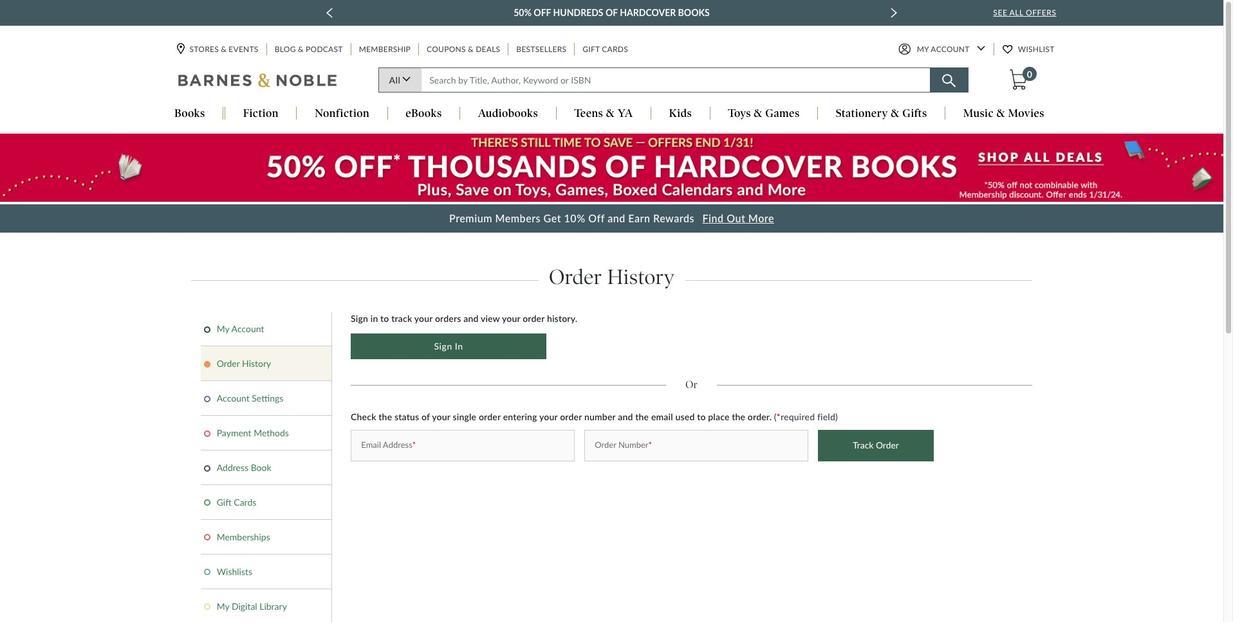 Task type: locate. For each thing, give the bounding box(es) containing it.
1 horizontal spatial gift
[[583, 45, 600, 54]]

0 horizontal spatial all
[[389, 75, 400, 86]]

and left view on the bottom left of the page
[[464, 313, 479, 324]]

circle image
[[204, 327, 210, 333], [204, 466, 210, 472], [204, 500, 210, 507], [204, 535, 210, 542], [204, 605, 210, 611]]

email
[[651, 412, 673, 423]]

field)
[[817, 412, 838, 423]]

gift cards link up "memberships" link
[[204, 497, 327, 508]]

1 horizontal spatial my account
[[917, 45, 970, 54]]

gift cards link down 50% off hundreds of hardcover books link
[[581, 43, 629, 56]]

2 circle image from the top
[[204, 396, 210, 403]]

my inside dropdown button
[[917, 45, 929, 54]]

cards down address book
[[234, 497, 256, 508]]

gift cards inside order history main content
[[217, 497, 256, 508]]

gift cards link for address book link
[[204, 497, 327, 508]]

order history main content
[[0, 134, 1223, 623]]

account up 'order history' link
[[231, 324, 264, 335]]

of
[[606, 7, 618, 18], [422, 412, 430, 423]]

1 horizontal spatial books
[[678, 7, 710, 18]]

my digital library
[[217, 602, 287, 613]]

sign in button
[[351, 334, 546, 359]]

sign for sign in
[[434, 341, 452, 352]]

1 circle image from the top
[[204, 327, 210, 333]]

ebooks button
[[388, 107, 460, 121]]

order up account settings
[[217, 358, 240, 369]]

single
[[453, 412, 476, 423]]

1 horizontal spatial history
[[607, 265, 675, 290]]

history
[[607, 265, 675, 290], [242, 358, 271, 369]]

2 horizontal spatial the
[[732, 412, 745, 423]]

sign
[[351, 313, 368, 324], [434, 341, 452, 352]]

0 vertical spatial gift
[[583, 45, 600, 54]]

order history down premium members get 10% off and earn rewards find out more
[[549, 265, 675, 290]]

payment methods
[[217, 428, 289, 439]]

order left number
[[560, 412, 582, 423]]

2 vertical spatial my
[[217, 602, 229, 613]]

0 vertical spatial history
[[607, 265, 675, 290]]

4 circle image from the top
[[204, 535, 210, 542]]

podcast
[[306, 45, 343, 54]]

0 horizontal spatial the
[[379, 412, 392, 423]]

order left history.
[[523, 313, 545, 324]]

circle image inside my digital library link
[[204, 605, 210, 611]]

track
[[391, 313, 412, 324]]

0 vertical spatial of
[[606, 7, 618, 18]]

circle image inside the account settings link
[[204, 396, 210, 403]]

circle image for my account
[[204, 327, 210, 333]]

& left deals
[[468, 45, 474, 54]]

my left digital
[[217, 602, 229, 613]]

1 vertical spatial of
[[422, 412, 430, 423]]

* down status on the bottom
[[412, 440, 416, 451]]

0 vertical spatial to
[[380, 313, 389, 324]]

gifts
[[902, 107, 927, 120]]

circle image inside address book link
[[204, 466, 210, 472]]

order history up account settings
[[217, 358, 271, 369]]

1 vertical spatial gift cards
[[217, 497, 256, 508]]

gift
[[583, 45, 600, 54], [217, 497, 232, 508]]

movies
[[1008, 107, 1044, 120]]

1 horizontal spatial of
[[606, 7, 618, 18]]

2 vertical spatial account
[[217, 393, 249, 404]]

1 horizontal spatial to
[[697, 412, 706, 423]]

0 horizontal spatial my account
[[217, 324, 264, 335]]

order history
[[549, 265, 675, 290], [217, 358, 271, 369]]

0 horizontal spatial gift
[[217, 497, 232, 508]]

hundreds
[[553, 7, 603, 18]]

1 horizontal spatial sign
[[434, 341, 452, 352]]

sign inside sign in button
[[434, 341, 452, 352]]

& inside button
[[891, 107, 900, 120]]

1 vertical spatial books
[[174, 107, 205, 120]]

1 vertical spatial gift cards link
[[204, 497, 327, 508]]

of inside order history main content
[[422, 412, 430, 423]]

of right status on the bottom
[[422, 412, 430, 423]]

of right "hundreds" in the left top of the page
[[606, 7, 618, 18]]

my right the user image
[[917, 45, 929, 54]]

off right the 10%
[[588, 213, 605, 225]]

order.
[[748, 412, 772, 423]]

fiction
[[243, 107, 279, 120]]

3 circle image from the top
[[204, 500, 210, 507]]

0 vertical spatial books
[[678, 7, 710, 18]]

see
[[993, 8, 1007, 17]]

1 vertical spatial off
[[588, 213, 605, 225]]

the
[[379, 412, 392, 423], [635, 412, 649, 423], [732, 412, 745, 423]]

* right order.
[[777, 412, 781, 423]]

3 circle image from the top
[[204, 431, 210, 437]]

all
[[1009, 8, 1024, 17], [389, 75, 400, 86]]

& for coupons
[[468, 45, 474, 54]]

memberships link
[[204, 532, 327, 543]]

the right place
[[732, 412, 745, 423]]

teens & ya button
[[556, 107, 651, 121]]

account
[[931, 45, 970, 54], [231, 324, 264, 335], [217, 393, 249, 404]]

& right stores
[[221, 45, 227, 54]]

1 vertical spatial my account
[[217, 324, 264, 335]]

1 horizontal spatial gift cards
[[583, 45, 628, 54]]

my digital library link
[[204, 602, 327, 613]]

gift cards down the address
[[217, 497, 256, 508]]

used
[[675, 412, 695, 423]]

my account inside order history main content
[[217, 324, 264, 335]]

my up 'order history' link
[[217, 324, 229, 335]]

view
[[481, 313, 500, 324]]

1 horizontal spatial off
[[588, 213, 605, 225]]

get
[[544, 213, 561, 225]]

books inside button
[[174, 107, 205, 120]]

None field
[[421, 68, 930, 93]]

0 vertical spatial order
[[549, 265, 602, 290]]

off
[[534, 7, 551, 18], [588, 213, 605, 225]]

circle image inside the my account link
[[204, 327, 210, 333]]

my account
[[917, 45, 970, 54], [217, 324, 264, 335]]

all right see
[[1009, 8, 1024, 17]]

toys & games button
[[710, 107, 817, 121]]

my account up 'order history' link
[[217, 324, 264, 335]]

and right number
[[618, 412, 633, 423]]

2 circle image from the top
[[204, 466, 210, 472]]

circle image for memberships
[[204, 535, 210, 542]]

2 horizontal spatial order
[[560, 412, 582, 423]]

of for hardcover
[[606, 7, 618, 18]]

my for the my account link
[[217, 324, 229, 335]]

0 vertical spatial order history
[[549, 265, 675, 290]]

membership
[[359, 45, 411, 54]]

coupons
[[427, 45, 466, 54]]

1 horizontal spatial *
[[648, 440, 652, 451]]

library
[[260, 602, 287, 613]]

None submit
[[818, 430, 934, 462]]

order up history.
[[549, 265, 602, 290]]

& left gifts
[[891, 107, 900, 120]]

circle image for order
[[204, 361, 210, 368]]

1 horizontal spatial all
[[1009, 8, 1024, 17]]

account left settings
[[217, 393, 249, 404]]

entering
[[503, 412, 537, 423]]

circle image
[[204, 361, 210, 368], [204, 396, 210, 403], [204, 431, 210, 437], [204, 570, 210, 576]]

1 vertical spatial history
[[242, 358, 271, 369]]

& right toys
[[754, 107, 763, 120]]

off right 50%
[[534, 7, 551, 18]]

0 vertical spatial account
[[931, 45, 970, 54]]

circle image inside "memberships" link
[[204, 535, 210, 542]]

0 horizontal spatial of
[[422, 412, 430, 423]]

0 vertical spatial off
[[534, 7, 551, 18]]

and left the earn
[[608, 213, 625, 225]]

gift down the address
[[217, 497, 232, 508]]

kids
[[669, 107, 692, 120]]

all link
[[378, 68, 421, 93]]

down arrow image
[[977, 46, 985, 51]]

to right used
[[697, 412, 706, 423]]

gift down "hundreds" in the left top of the page
[[583, 45, 600, 54]]

0 horizontal spatial *
[[412, 440, 416, 451]]

5 circle image from the top
[[204, 605, 210, 611]]

off inside 50% off hundreds of hardcover books link
[[534, 7, 551, 18]]

& left ya in the top right of the page
[[606, 107, 615, 120]]

circle image inside wishlists link
[[204, 570, 210, 576]]

events
[[229, 45, 258, 54]]

3 the from the left
[[732, 412, 745, 423]]

0 horizontal spatial gift cards
[[217, 497, 256, 508]]

circle image for account
[[204, 396, 210, 403]]

kids button
[[651, 107, 710, 121]]

& for stationery
[[891, 107, 900, 120]]

4 circle image from the top
[[204, 570, 210, 576]]

place
[[708, 412, 730, 423]]

* for the enter email email field
[[412, 440, 416, 451]]

1 vertical spatial to
[[697, 412, 706, 423]]

& right blog
[[298, 45, 304, 54]]

0 horizontal spatial to
[[380, 313, 389, 324]]

my
[[917, 45, 929, 54], [217, 324, 229, 335], [217, 602, 229, 613]]

& right music
[[997, 107, 1005, 120]]

1 vertical spatial sign
[[434, 341, 452, 352]]

0 vertical spatial cards
[[602, 45, 628, 54]]

1 horizontal spatial order
[[523, 313, 545, 324]]

wishlists link
[[204, 567, 327, 578]]

account inside my account dropdown button
[[931, 45, 970, 54]]

1 horizontal spatial cards
[[602, 45, 628, 54]]

1 vertical spatial my
[[217, 324, 229, 335]]

1 horizontal spatial the
[[635, 412, 649, 423]]

history up account settings
[[242, 358, 271, 369]]

& for toys
[[754, 107, 763, 120]]

* down email
[[648, 440, 652, 451]]

circle image inside the payment methods link
[[204, 431, 210, 437]]

0 horizontal spatial off
[[534, 7, 551, 18]]

memberships
[[217, 532, 270, 543]]

0 horizontal spatial sign
[[351, 313, 368, 324]]

to right in
[[380, 313, 389, 324]]

0 vertical spatial my
[[917, 45, 929, 54]]

my account up search image on the top of page
[[917, 45, 970, 54]]

the left email
[[635, 412, 649, 423]]

earn
[[628, 213, 650, 225]]

0 horizontal spatial gift cards link
[[204, 497, 327, 508]]

1 vertical spatial cards
[[234, 497, 256, 508]]

music & movies button
[[945, 107, 1062, 121]]

0 vertical spatial gift cards link
[[581, 43, 629, 56]]

Search by Title, Author, Keyword or ISBN text field
[[421, 68, 930, 93]]

1 circle image from the top
[[204, 361, 210, 368]]

50% off thousans of hardcover books, plus, save on toys, games, boxed calendars and more image
[[0, 134, 1223, 202]]

(
[[774, 412, 777, 423]]

members
[[495, 213, 541, 225]]

circle image inside 'order history' link
[[204, 361, 210, 368]]

order history link
[[204, 358, 327, 369]]

bestsellers link
[[515, 43, 568, 56]]

0 horizontal spatial cards
[[234, 497, 256, 508]]

cards down 50% off hundreds of hardcover books link
[[602, 45, 628, 54]]

0 vertical spatial my account
[[917, 45, 970, 54]]

*
[[777, 412, 781, 423], [412, 440, 416, 451], [648, 440, 652, 451]]

the left status on the bottom
[[379, 412, 392, 423]]

methods
[[254, 428, 289, 439]]

0 horizontal spatial books
[[174, 107, 205, 120]]

account left down arrow 'image'
[[931, 45, 970, 54]]

1 horizontal spatial gift cards link
[[581, 43, 629, 56]]

history down the earn
[[607, 265, 675, 290]]

coupons & deals link
[[425, 43, 502, 56]]

1 horizontal spatial order history
[[549, 265, 675, 290]]

1 vertical spatial gift
[[217, 497, 232, 508]]

sign in
[[434, 341, 463, 352]]

0 horizontal spatial order
[[217, 358, 240, 369]]

gift cards
[[583, 45, 628, 54], [217, 497, 256, 508]]

status
[[394, 412, 419, 423]]

1 vertical spatial order history
[[217, 358, 271, 369]]

order right single
[[479, 412, 501, 423]]

or
[[685, 379, 698, 391]]

ebooks
[[406, 107, 442, 120]]

50%
[[514, 7, 532, 18]]

all down membership link
[[389, 75, 400, 86]]

gift cards down 50% off hundreds of hardcover books link
[[583, 45, 628, 54]]

cards inside order history main content
[[234, 497, 256, 508]]

0 vertical spatial sign
[[351, 313, 368, 324]]



Task type: vqa. For each thing, say whether or not it's contained in the screenshot.
Title: Destination Truth: Memoirs of a Monster Hunter, Author: Josh Gates Image
no



Task type: describe. For each thing, give the bounding box(es) containing it.
find
[[702, 213, 724, 225]]

digital
[[232, 602, 257, 613]]

circle image for address book
[[204, 466, 210, 472]]

stores & events
[[190, 45, 258, 54]]

& for blog
[[298, 45, 304, 54]]

music
[[963, 107, 994, 120]]

more
[[748, 213, 774, 225]]

music & movies
[[963, 107, 1044, 120]]

hardcover
[[620, 7, 676, 18]]

required
[[781, 412, 815, 423]]

check the status of your single order entering your order number and the email used to place the order. ( * required field)
[[351, 412, 838, 423]]

none submit inside order history main content
[[818, 430, 934, 462]]

coupons & deals
[[427, 45, 500, 54]]

& for stores
[[221, 45, 227, 54]]

your right track
[[414, 313, 433, 324]]

audiobooks
[[478, 107, 538, 120]]

payment methods link
[[204, 428, 327, 439]]

offers
[[1026, 8, 1056, 17]]

0 horizontal spatial order
[[479, 412, 501, 423]]

of for your
[[422, 412, 430, 423]]

cards inside gift cards link
[[602, 45, 628, 54]]

fiction button
[[225, 107, 296, 121]]

1 vertical spatial account
[[231, 324, 264, 335]]

address book
[[217, 463, 271, 474]]

circle image for my digital library
[[204, 605, 210, 611]]

10%
[[564, 213, 585, 225]]

user image
[[898, 43, 910, 56]]

premium members get 10% off and earn rewards find out more
[[449, 213, 774, 225]]

your right entering
[[539, 412, 558, 423]]

settings
[[252, 393, 283, 404]]

& for music
[[997, 107, 1005, 120]]

sign for sign in to track your orders and view your order history.
[[351, 313, 368, 324]]

premium
[[449, 213, 492, 225]]

cart image
[[1010, 70, 1027, 90]]

ya
[[618, 107, 633, 120]]

account settings link
[[204, 393, 327, 404]]

* email field
[[351, 430, 575, 462]]

nonfiction
[[315, 107, 369, 120]]

book
[[251, 463, 271, 474]]

1 vertical spatial and
[[464, 313, 479, 324]]

audiobooks button
[[460, 107, 556, 121]]

deals
[[476, 45, 500, 54]]

circle image for gift cards
[[204, 500, 210, 507]]

1 vertical spatial all
[[389, 75, 400, 86]]

nonfiction button
[[297, 107, 387, 121]]

teens
[[574, 107, 603, 120]]

orders
[[435, 313, 461, 324]]

books button
[[157, 107, 223, 121]]

your left single
[[432, 412, 450, 423]]

wishlists
[[217, 567, 252, 578]]

see all offers
[[993, 8, 1056, 17]]

games
[[765, 107, 800, 120]]

check
[[351, 412, 376, 423]]

bestsellers
[[516, 45, 567, 54]]

my account inside my account dropdown button
[[917, 45, 970, 54]]

wishlist
[[1018, 45, 1054, 54]]

previous slide / item image
[[326, 8, 333, 18]]

history.
[[547, 313, 577, 324]]

2 horizontal spatial *
[[777, 412, 781, 423]]

2 the from the left
[[635, 412, 649, 423]]

off inside order history main content
[[588, 213, 605, 225]]

teens & ya
[[574, 107, 633, 120]]

stationery
[[836, 107, 888, 120]]

your right view on the bottom left of the page
[[502, 313, 520, 324]]

stationery & gifts
[[836, 107, 927, 120]]

1 the from the left
[[379, 412, 392, 423]]

stationery & gifts button
[[818, 107, 945, 121]]

1 horizontal spatial order
[[549, 265, 602, 290]]

stores & events link
[[177, 43, 260, 56]]

in
[[371, 313, 378, 324]]

my for my digital library link
[[217, 602, 229, 613]]

0
[[1027, 69, 1032, 80]]

my account link
[[204, 324, 327, 335]]

0 horizontal spatial order history
[[217, 358, 271, 369]]

wishlist link
[[1002, 43, 1056, 56]]

blog & podcast
[[275, 45, 343, 54]]

in
[[455, 341, 463, 352]]

gift cards link for bestsellers link on the left top of page
[[581, 43, 629, 56]]

50% off hundreds of hardcover books
[[514, 7, 710, 18]]

membership link
[[358, 43, 412, 56]]

0 vertical spatial all
[[1009, 8, 1024, 17]]

payment
[[217, 428, 251, 439]]

next slide / item image
[[891, 8, 897, 18]]

* text field
[[584, 430, 808, 462]]

order for view
[[523, 313, 545, 324]]

1 vertical spatial order
[[217, 358, 240, 369]]

0 horizontal spatial history
[[242, 358, 271, 369]]

account settings
[[217, 393, 283, 404]]

gift inside order history main content
[[217, 497, 232, 508]]

* for the enter order number text field
[[648, 440, 652, 451]]

my account button
[[898, 43, 985, 56]]

toys
[[728, 107, 751, 120]]

blog
[[275, 45, 296, 54]]

0 button
[[1008, 67, 1037, 91]]

0 vertical spatial gift cards
[[583, 45, 628, 54]]

2 vertical spatial and
[[618, 412, 633, 423]]

order for entering
[[560, 412, 582, 423]]

sign in to track your orders and view your order history.
[[351, 313, 577, 324]]

0 vertical spatial and
[[608, 213, 625, 225]]

address book link
[[204, 463, 327, 474]]

search image
[[942, 74, 956, 88]]

toys & games
[[728, 107, 800, 120]]

logo image
[[178, 73, 338, 91]]

rewards
[[653, 213, 694, 225]]

& for teens
[[606, 107, 615, 120]]

number
[[584, 412, 616, 423]]

stores
[[190, 45, 219, 54]]

address
[[217, 463, 248, 474]]

out
[[727, 213, 745, 225]]

circle image for payment
[[204, 431, 210, 437]]



